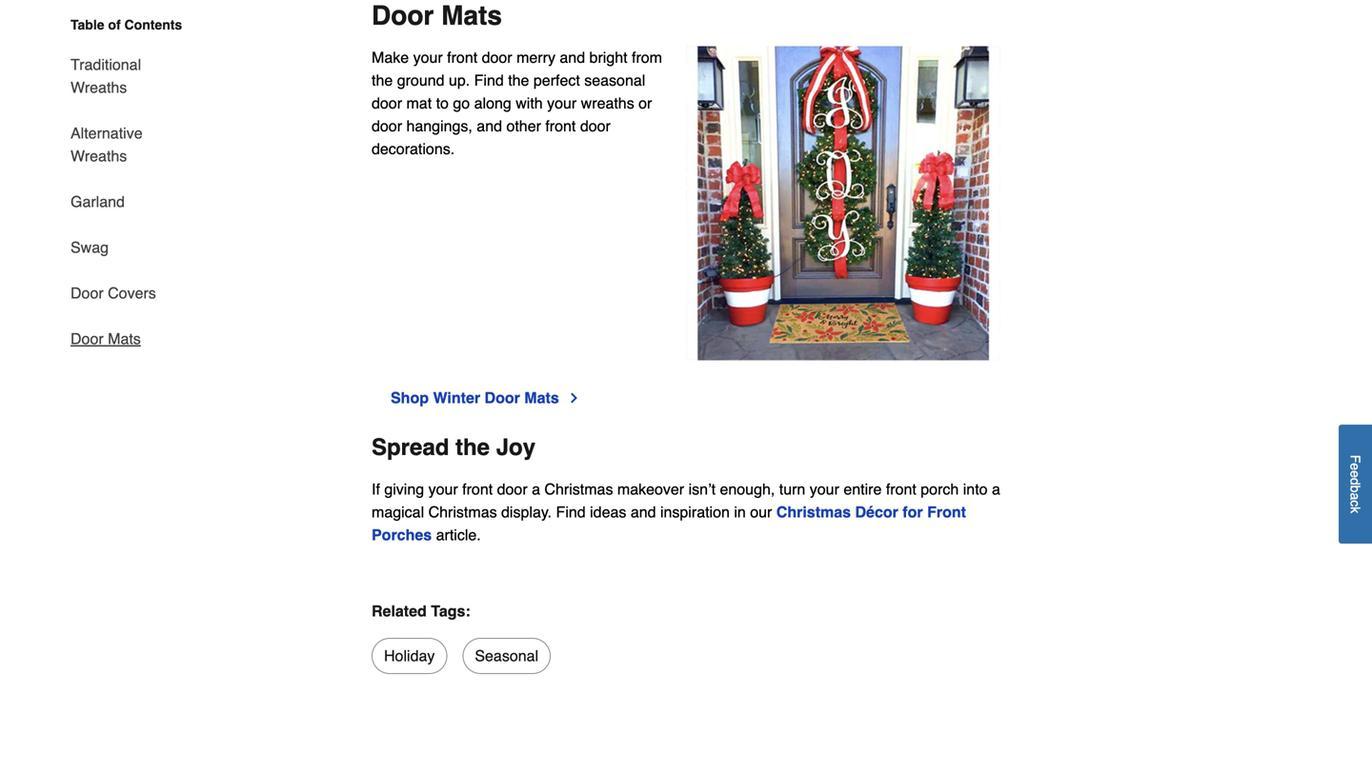 Task type: locate. For each thing, give the bounding box(es) containing it.
1 vertical spatial find
[[556, 504, 586, 522]]

2 wreaths from the top
[[71, 147, 127, 165]]

your up ground
[[413, 48, 443, 66]]

and down along
[[477, 117, 502, 135]]

0 horizontal spatial door mats
[[71, 330, 141, 348]]

mats
[[441, 0, 502, 31], [108, 330, 141, 348], [525, 390, 559, 407]]

door up display.
[[497, 481, 528, 499]]

wreaths down alternative
[[71, 147, 127, 165]]

with
[[516, 94, 543, 112]]

e
[[1348, 463, 1363, 471], [1348, 471, 1363, 478]]

shop winter door mats link
[[391, 387, 582, 410]]

door
[[372, 0, 434, 31], [71, 285, 104, 302], [71, 330, 104, 348], [485, 390, 520, 407]]

and up perfect
[[560, 48, 585, 66]]

inspiration
[[660, 504, 730, 522]]

0 horizontal spatial find
[[474, 71, 504, 89]]

christmas inside christmas décor for front porches
[[777, 504, 851, 522]]

0 horizontal spatial and
[[477, 117, 502, 135]]

christmas
[[545, 481, 613, 499], [429, 504, 497, 522], [777, 504, 851, 522]]

isn't
[[689, 481, 716, 499]]

wreaths
[[71, 79, 127, 96], [71, 147, 127, 165]]

spread the joy
[[372, 435, 536, 461]]

traditional wreaths
[[71, 56, 141, 96]]

d
[[1348, 478, 1363, 486]]

a up display.
[[532, 481, 540, 499]]

1 horizontal spatial and
[[560, 48, 585, 66]]

front
[[447, 48, 478, 66], [546, 117, 576, 135], [462, 481, 493, 499], [886, 481, 917, 499]]

joy
[[496, 435, 536, 461]]

holiday
[[384, 648, 435, 665]]

2 horizontal spatial and
[[631, 504, 656, 522]]

in
[[734, 504, 746, 522]]

2 vertical spatial and
[[631, 504, 656, 522]]

door mats down door covers link
[[71, 330, 141, 348]]

1 vertical spatial mats
[[108, 330, 141, 348]]

1 horizontal spatial door mats
[[372, 0, 502, 31]]

table
[[71, 17, 104, 32]]

door left merry on the left top of the page
[[482, 48, 512, 66]]

door covers link
[[71, 271, 156, 316]]

e up d
[[1348, 463, 1363, 471]]

a for door
[[532, 481, 540, 499]]

wreaths inside traditional wreaths
[[71, 79, 127, 96]]

front down 'spread the joy'
[[462, 481, 493, 499]]

of
[[108, 17, 121, 32]]

wreaths for traditional wreaths
[[71, 79, 127, 96]]

door left the mat
[[372, 94, 402, 112]]

wreaths inside the 'alternative wreaths'
[[71, 147, 127, 165]]

enough,
[[720, 481, 775, 499]]

tags:
[[431, 603, 471, 621]]

1 horizontal spatial find
[[556, 504, 586, 522]]

ideas
[[590, 504, 627, 522]]

a
[[532, 481, 540, 499], [992, 481, 1001, 499], [1348, 493, 1363, 500]]

2 horizontal spatial christmas
[[777, 504, 851, 522]]

wreaths down traditional
[[71, 79, 127, 96]]

christmas décor for front porches link
[[372, 504, 966, 544]]

the
[[372, 71, 393, 89], [508, 71, 529, 89], [456, 435, 490, 461]]

door down door covers link
[[71, 330, 104, 348]]

the up with
[[508, 71, 529, 89]]

and
[[560, 48, 585, 66], [477, 117, 502, 135], [631, 504, 656, 522]]

garland
[[71, 193, 125, 211]]

christmas down turn
[[777, 504, 851, 522]]

traditional
[[71, 56, 141, 73]]

k
[[1348, 507, 1363, 514]]

0 vertical spatial and
[[560, 48, 585, 66]]

mats left chevron right icon
[[525, 390, 559, 407]]

0 vertical spatial mats
[[441, 0, 502, 31]]

front
[[927, 504, 966, 522]]

a inside button
[[1348, 493, 1363, 500]]

0 vertical spatial find
[[474, 71, 504, 89]]

to
[[436, 94, 449, 112]]

wreaths
[[581, 94, 635, 112]]

1 vertical spatial door mats
[[71, 330, 141, 348]]

and down makeover
[[631, 504, 656, 522]]

holiday link
[[372, 639, 447, 675]]

your
[[413, 48, 443, 66], [547, 94, 577, 112], [429, 481, 458, 499], [810, 481, 840, 499]]

for
[[903, 504, 923, 522]]

1 wreaths from the top
[[71, 79, 127, 96]]

related tags:
[[372, 603, 471, 621]]

mats up up.
[[441, 0, 502, 31]]

if giving your front door a christmas makeover isn't enough, turn your entire front porch into a magical christmas display. find ideas and inspiration in our
[[372, 481, 1001, 522]]

décor
[[855, 504, 899, 522]]

front right other
[[546, 117, 576, 135]]

0 horizontal spatial a
[[532, 481, 540, 499]]

alternative
[[71, 124, 143, 142]]

f e e d b a c k button
[[1339, 425, 1373, 544]]

entire
[[844, 481, 882, 499]]

a right the into
[[992, 481, 1001, 499]]

door mats
[[372, 0, 502, 31], [71, 330, 141, 348]]

1 vertical spatial wreaths
[[71, 147, 127, 165]]

makeover
[[618, 481, 684, 499]]

our
[[750, 504, 772, 522]]

winter
[[433, 390, 480, 407]]

2 vertical spatial mats
[[525, 390, 559, 407]]

mats down 'covers'
[[108, 330, 141, 348]]

door up make
[[372, 0, 434, 31]]

a up k at the bottom right of page
[[1348, 493, 1363, 500]]

mats inside "link"
[[108, 330, 141, 348]]

the down make
[[372, 71, 393, 89]]

if
[[372, 481, 380, 499]]

christmas up article.
[[429, 504, 497, 522]]

door
[[482, 48, 512, 66], [372, 94, 402, 112], [372, 117, 402, 135], [580, 117, 611, 135], [497, 481, 528, 499]]

shop winter door mats
[[391, 390, 559, 407]]

0 vertical spatial wreaths
[[71, 79, 127, 96]]

door down wreaths
[[580, 117, 611, 135]]

2 horizontal spatial mats
[[525, 390, 559, 407]]

find up along
[[474, 71, 504, 89]]

find
[[474, 71, 504, 89], [556, 504, 586, 522]]

2 horizontal spatial a
[[1348, 493, 1363, 500]]

f
[[1348, 455, 1363, 463]]

turn
[[779, 481, 806, 499]]

your down perfect
[[547, 94, 577, 112]]

e up b
[[1348, 471, 1363, 478]]

table of contents
[[71, 17, 182, 32]]

christmas up ideas
[[545, 481, 613, 499]]

door mats up make
[[372, 0, 502, 31]]

the left joy
[[456, 435, 490, 461]]

find inside "if giving your front door a christmas makeover isn't enough, turn your entire front porch into a magical christmas display. find ideas and inspiration in our"
[[556, 504, 586, 522]]

from
[[632, 48, 662, 66]]

alternative wreaths
[[71, 124, 143, 165]]

find left ideas
[[556, 504, 586, 522]]

0 horizontal spatial mats
[[108, 330, 141, 348]]

go
[[453, 94, 470, 112]]



Task type: vqa. For each thing, say whether or not it's contained in the screenshot.
LLC.
no



Task type: describe. For each thing, give the bounding box(es) containing it.
your right turn
[[810, 481, 840, 499]]

christmas décor for front porches
[[372, 504, 966, 544]]

1 horizontal spatial a
[[992, 481, 1001, 499]]

make
[[372, 48, 409, 66]]

covers
[[108, 285, 156, 302]]

door inside "link"
[[71, 330, 104, 348]]

contents
[[124, 17, 182, 32]]

along
[[474, 94, 512, 112]]

perfect
[[534, 71, 580, 89]]

porch
[[921, 481, 959, 499]]

b
[[1348, 486, 1363, 493]]

porches
[[372, 527, 432, 544]]

0 horizontal spatial the
[[372, 71, 393, 89]]

door right winter
[[485, 390, 520, 407]]

door up decorations.
[[372, 117, 402, 135]]

1 horizontal spatial mats
[[441, 0, 502, 31]]

traditional wreaths link
[[71, 42, 198, 111]]

seasonal
[[585, 71, 646, 89]]

article.
[[432, 527, 481, 544]]

find inside make your front door merry and bright from the ground up. find the perfect seasonal door mat to go along with your wreaths or door hangings, and other front door decorations.
[[474, 71, 504, 89]]

garland link
[[71, 179, 125, 225]]

table of contents element
[[55, 15, 198, 351]]

0 horizontal spatial christmas
[[429, 504, 497, 522]]

giving
[[384, 481, 424, 499]]

2 horizontal spatial the
[[508, 71, 529, 89]]

front up for
[[886, 481, 917, 499]]

display.
[[501, 504, 552, 522]]

make your front door merry and bright from the ground up. find the perfect seasonal door mat to go along with your wreaths or door hangings, and other front door decorations.
[[372, 48, 662, 158]]

0 vertical spatial door mats
[[372, 0, 502, 31]]

swag link
[[71, 225, 109, 271]]

your right giving
[[429, 481, 458, 499]]

related
[[372, 603, 427, 621]]

swag
[[71, 239, 109, 256]]

2 e from the top
[[1348, 471, 1363, 478]]

door inside "if giving your front door a christmas makeover isn't enough, turn your entire front porch into a magical christmas display. find ideas and inspiration in our"
[[497, 481, 528, 499]]

seasonal link
[[463, 639, 551, 675]]

up.
[[449, 71, 470, 89]]

1 e from the top
[[1348, 463, 1363, 471]]

and inside "if giving your front door a christmas makeover isn't enough, turn your entire front porch into a magical christmas display. find ideas and inspiration in our"
[[631, 504, 656, 522]]

chevron right image
[[567, 391, 582, 406]]

c
[[1348, 500, 1363, 507]]

magical
[[372, 504, 424, 522]]

into
[[963, 481, 988, 499]]

spread
[[372, 435, 449, 461]]

1 horizontal spatial the
[[456, 435, 490, 461]]

door mats link
[[71, 316, 141, 351]]

bright
[[590, 48, 628, 66]]

or
[[639, 94, 652, 112]]

door up door mats "link"
[[71, 285, 104, 302]]

shop
[[391, 390, 429, 407]]

a holiday door mat with red flowers and the words merry and bright in front of a decorated door. image
[[686, 46, 1001, 361]]

door mats inside the table of contents "element"
[[71, 330, 141, 348]]

door covers
[[71, 285, 156, 302]]

wreaths for alternative wreaths
[[71, 147, 127, 165]]

decorations.
[[372, 140, 455, 158]]

1 vertical spatial and
[[477, 117, 502, 135]]

merry
[[517, 48, 556, 66]]

other
[[507, 117, 541, 135]]

alternative wreaths link
[[71, 111, 198, 179]]

hangings,
[[406, 117, 473, 135]]

front up up.
[[447, 48, 478, 66]]

1 horizontal spatial christmas
[[545, 481, 613, 499]]

seasonal
[[475, 648, 539, 665]]

ground
[[397, 71, 445, 89]]

a for b
[[1348, 493, 1363, 500]]

mat
[[406, 94, 432, 112]]

f e e d b a c k
[[1348, 455, 1363, 514]]



